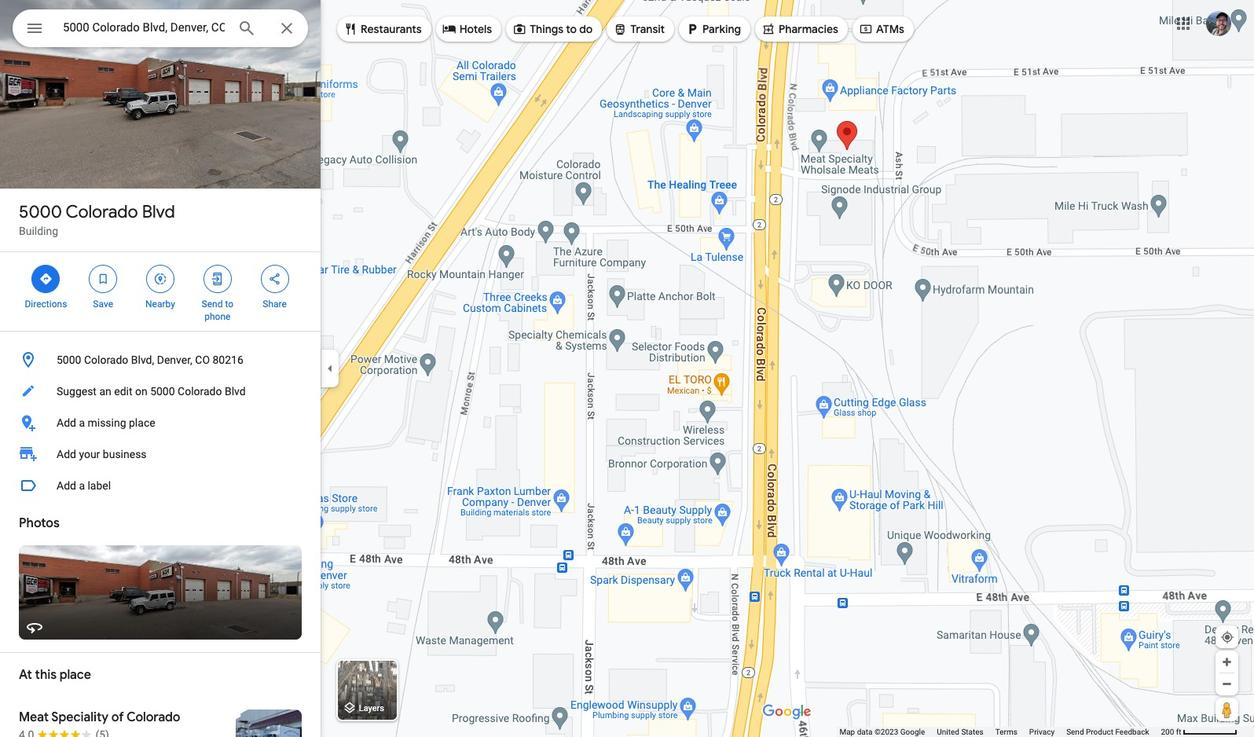 Task type: vqa. For each thing, say whether or not it's contained in the screenshot.
first Next image from the top of the page
no



Task type: locate. For each thing, give the bounding box(es) containing it.
colorado
[[66, 201, 138, 223], [84, 354, 128, 366], [178, 385, 222, 398], [126, 710, 180, 726]]

5000 colorado blvd building
[[19, 201, 175, 237]]


[[153, 270, 167, 288]]

meat
[[19, 710, 49, 726]]

a for label
[[79, 479, 85, 492]]

zoom out image
[[1222, 678, 1233, 690]]

send inside send to phone
[[202, 299, 223, 310]]

200
[[1161, 728, 1175, 737]]

none field inside 5000 colorado blvd, denver, co 80216 field
[[63, 18, 225, 37]]

edit
[[114, 385, 132, 398]]

0 vertical spatial to
[[566, 22, 577, 36]]

your
[[79, 448, 100, 461]]

show street view coverage image
[[1216, 698, 1239, 722]]

0 horizontal spatial send
[[202, 299, 223, 310]]

a for missing
[[79, 417, 85, 429]]

0 vertical spatial place
[[129, 417, 155, 429]]

add your business
[[57, 448, 147, 461]]

0 horizontal spatial blvd
[[142, 201, 175, 223]]

to
[[566, 22, 577, 36], [225, 299, 233, 310]]

suggest
[[57, 385, 97, 398]]

0 vertical spatial add
[[57, 417, 76, 429]]

share
[[263, 299, 287, 310]]

3 add from the top
[[57, 479, 76, 492]]

at
[[19, 667, 32, 683]]

0 horizontal spatial to
[[225, 299, 233, 310]]

4.0 stars 5 reviews image
[[19, 727, 109, 737]]

layers
[[359, 704, 384, 714]]

5000 colorado blvd main content
[[0, 0, 321, 737]]

send up the phone
[[202, 299, 223, 310]]

0 horizontal spatial place
[[60, 667, 91, 683]]

0 vertical spatial blvd
[[142, 201, 175, 223]]

to up the phone
[[225, 299, 233, 310]]

 pharmacies
[[762, 20, 839, 38]]

colorado inside the '5000 colorado blvd building'
[[66, 201, 138, 223]]

to inside send to phone
[[225, 299, 233, 310]]


[[859, 20, 873, 38]]

None field
[[63, 18, 225, 37]]

to left do
[[566, 22, 577, 36]]

at this place
[[19, 667, 91, 683]]

send to phone
[[202, 299, 233, 322]]

add inside 'link'
[[57, 448, 76, 461]]

a left label
[[79, 479, 85, 492]]

add for add a label
[[57, 479, 76, 492]]

collapse side panel image
[[321, 360, 339, 377]]

5000 up "building"
[[19, 201, 62, 223]]

add your business link
[[0, 439, 321, 470]]

1 horizontal spatial blvd
[[225, 385, 246, 398]]

send left product
[[1067, 728, 1084, 737]]

blvd down 80216
[[225, 385, 246, 398]]


[[25, 17, 44, 39]]

2 vertical spatial add
[[57, 479, 76, 492]]

phone
[[205, 311, 231, 322]]

add inside button
[[57, 417, 76, 429]]


[[513, 20, 527, 38]]

1 horizontal spatial send
[[1067, 728, 1084, 737]]

add left label
[[57, 479, 76, 492]]

google
[[901, 728, 925, 737]]

1 horizontal spatial place
[[129, 417, 155, 429]]

0 vertical spatial 5000
[[19, 201, 62, 223]]

send inside button
[[1067, 728, 1084, 737]]

add inside button
[[57, 479, 76, 492]]

business
[[103, 448, 147, 461]]


[[442, 20, 456, 38]]

send
[[202, 299, 223, 310], [1067, 728, 1084, 737]]

 restaurants
[[344, 20, 422, 38]]

2 add from the top
[[57, 448, 76, 461]]

add left your
[[57, 448, 76, 461]]

1 vertical spatial add
[[57, 448, 76, 461]]

to inside  things to do
[[566, 22, 577, 36]]

denver,
[[157, 354, 192, 366]]

building
[[19, 225, 58, 237]]

meat speciality of colorado link
[[0, 697, 321, 737]]

5000 inside the '5000 colorado blvd building'
[[19, 201, 62, 223]]

1 vertical spatial send
[[1067, 728, 1084, 737]]

add a label button
[[0, 470, 321, 501]]


[[39, 270, 53, 288]]

 search field
[[13, 9, 308, 50]]

blvd,
[[131, 354, 154, 366]]

an
[[99, 385, 111, 398]]

2 a from the top
[[79, 479, 85, 492]]

5000 up suggest
[[57, 354, 81, 366]]

add
[[57, 417, 76, 429], [57, 448, 76, 461], [57, 479, 76, 492]]

send product feedback
[[1067, 728, 1150, 737]]

1 vertical spatial 5000
[[57, 354, 81, 366]]

footer
[[840, 727, 1161, 737]]

5000 right "on"
[[150, 385, 175, 398]]

1 add from the top
[[57, 417, 76, 429]]

5000
[[19, 201, 62, 223], [57, 354, 81, 366], [150, 385, 175, 398]]

1 a from the top
[[79, 417, 85, 429]]

©2023
[[875, 728, 899, 737]]

blvd up 
[[142, 201, 175, 223]]

a left missing
[[79, 417, 85, 429]]

0 vertical spatial send
[[202, 299, 223, 310]]

a inside add a missing place button
[[79, 417, 85, 429]]

colorado right of
[[126, 710, 180, 726]]

1 vertical spatial to
[[225, 299, 233, 310]]

1 horizontal spatial to
[[566, 22, 577, 36]]

add down suggest
[[57, 417, 76, 429]]

map data ©2023 google
[[840, 728, 925, 737]]

photos
[[19, 516, 60, 531]]

place down "on"
[[129, 417, 155, 429]]

colorado up 
[[66, 201, 138, 223]]

5000 colorado blvd, denver, co 80216
[[57, 354, 244, 366]]

zoom in image
[[1222, 656, 1233, 668]]

add a label
[[57, 479, 111, 492]]

1 vertical spatial a
[[79, 479, 85, 492]]

a inside add a label button
[[79, 479, 85, 492]]

united states
[[937, 728, 984, 737]]

terms
[[996, 728, 1018, 737]]

hotels
[[460, 22, 492, 36]]

a
[[79, 417, 85, 429], [79, 479, 85, 492]]

place right the this
[[60, 667, 91, 683]]

blvd
[[142, 201, 175, 223], [225, 385, 246, 398]]

5000 colorado blvd, denver, co 80216 button
[[0, 344, 321, 376]]

restaurants
[[361, 22, 422, 36]]

place
[[129, 417, 155, 429], [60, 667, 91, 683]]

label
[[88, 479, 111, 492]]

footer containing map data ©2023 google
[[840, 727, 1161, 737]]

things
[[530, 22, 564, 36]]

co
[[195, 354, 210, 366]]

1 vertical spatial blvd
[[225, 385, 246, 398]]

google account: cj baylor  
(christian.baylor@adept.ai) image
[[1207, 11, 1232, 36]]

0 vertical spatial a
[[79, 417, 85, 429]]

states
[[962, 728, 984, 737]]



Task type: describe. For each thing, give the bounding box(es) containing it.

[[685, 20, 700, 38]]

atms
[[876, 22, 905, 36]]

blvd inside the '5000 colorado blvd building'
[[142, 201, 175, 223]]

send for send to phone
[[202, 299, 223, 310]]

send product feedback button
[[1067, 727, 1150, 737]]

terms button
[[996, 727, 1018, 737]]

save
[[93, 299, 113, 310]]

united states button
[[937, 727, 984, 737]]

footer inside google maps "element"
[[840, 727, 1161, 737]]

nearby
[[145, 299, 175, 310]]

200 ft button
[[1161, 728, 1238, 737]]

directions
[[25, 299, 67, 310]]

2 vertical spatial 5000
[[150, 385, 175, 398]]

missing
[[88, 417, 126, 429]]

on
[[135, 385, 148, 398]]

80216
[[213, 354, 244, 366]]

5000 for blvd,
[[57, 354, 81, 366]]

 parking
[[685, 20, 741, 38]]

privacy button
[[1030, 727, 1055, 737]]

blvd inside button
[[225, 385, 246, 398]]

5000 Colorado Blvd, Denver, CO 80216 field
[[13, 9, 308, 47]]

parking
[[703, 22, 741, 36]]

 atms
[[859, 20, 905, 38]]

privacy
[[1030, 728, 1055, 737]]

add a missing place
[[57, 417, 155, 429]]

this
[[35, 667, 57, 683]]

of
[[111, 710, 124, 726]]

do
[[580, 22, 593, 36]]

map
[[840, 728, 855, 737]]

show your location image
[[1221, 630, 1235, 645]]

send for send product feedback
[[1067, 728, 1084, 737]]

ft
[[1177, 728, 1182, 737]]

meat speciality of colorado
[[19, 710, 180, 726]]

 things to do
[[513, 20, 593, 38]]


[[344, 20, 358, 38]]

add for add your business
[[57, 448, 76, 461]]


[[210, 270, 225, 288]]

 hotels
[[442, 20, 492, 38]]

product
[[1086, 728, 1114, 737]]

transit
[[631, 22, 665, 36]]

colorado inside "link"
[[126, 710, 180, 726]]

colorado up an
[[84, 354, 128, 366]]

add a missing place button
[[0, 407, 321, 439]]

pharmacies
[[779, 22, 839, 36]]

1 vertical spatial place
[[60, 667, 91, 683]]

add for add a missing place
[[57, 417, 76, 429]]

200 ft
[[1161, 728, 1182, 737]]

suggest an edit on 5000 colorado blvd button
[[0, 376, 321, 407]]

google maps element
[[0, 0, 1255, 737]]


[[268, 270, 282, 288]]

colorado down co
[[178, 385, 222, 398]]

suggest an edit on 5000 colorado blvd
[[57, 385, 246, 398]]


[[613, 20, 627, 38]]

united
[[937, 728, 960, 737]]

speciality
[[51, 710, 108, 726]]

 transit
[[613, 20, 665, 38]]

5000 for blvd
[[19, 201, 62, 223]]

place inside button
[[129, 417, 155, 429]]


[[96, 270, 110, 288]]

 button
[[13, 9, 57, 50]]


[[762, 20, 776, 38]]

actions for 5000 colorado blvd region
[[0, 252, 321, 331]]

data
[[857, 728, 873, 737]]

feedback
[[1116, 728, 1150, 737]]



